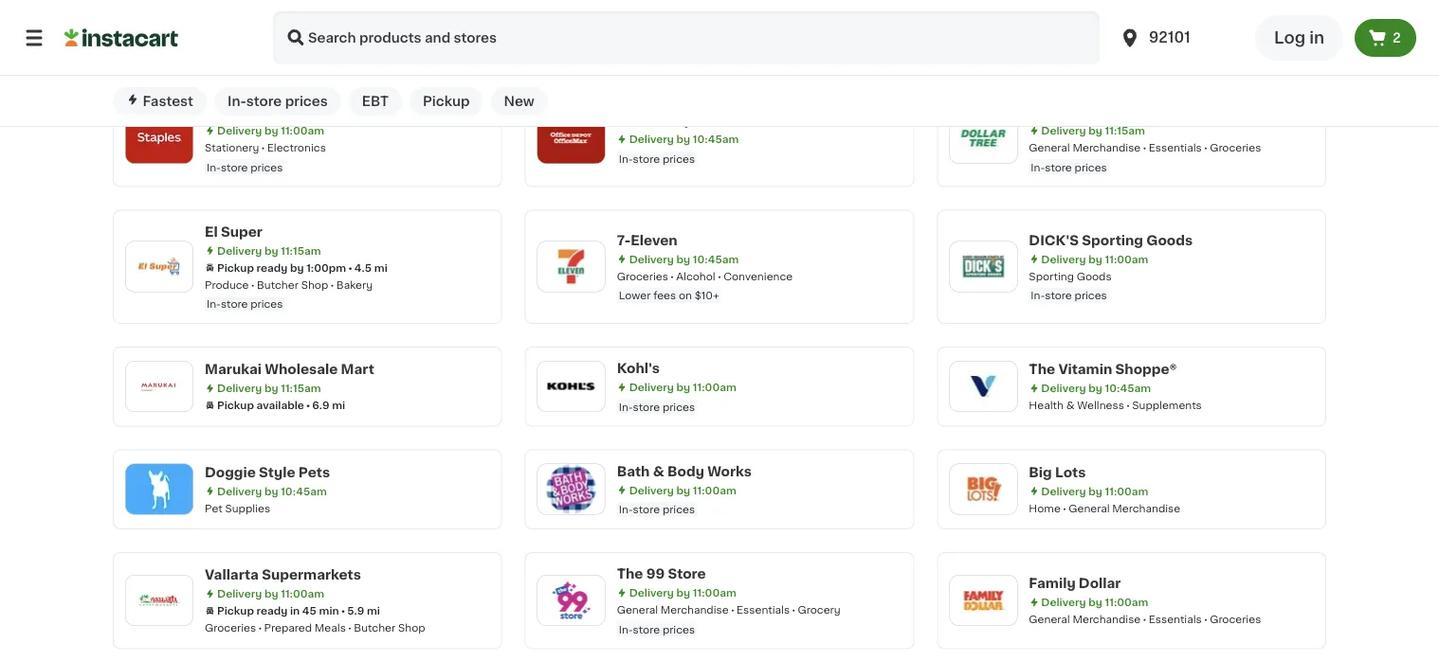 Task type: locate. For each thing, give the bounding box(es) containing it.
general
[[1029, 143, 1070, 153], [1069, 504, 1110, 514], [617, 605, 658, 616], [1029, 615, 1070, 626]]

pickup down el super
[[217, 263, 254, 273]]

by up the pickup ready in 45 min
[[265, 589, 278, 600]]

by for super
[[265, 245, 278, 256]]

store up stationery electronics in-store prices
[[246, 95, 282, 108]]

office depot officemax
[[617, 114, 786, 127]]

the for the 99 store
[[617, 568, 643, 581]]

delivery by 11:15am for super
[[217, 245, 321, 256]]

shop inside produce butcher shop bakery in-store prices
[[301, 280, 328, 290]]

health
[[1029, 401, 1064, 411]]

general inside general merchandise essentials grocery in-store prices
[[617, 605, 658, 616]]

supplies for craft
[[1058, 23, 1104, 33]]

by down dick's sporting goods
[[1089, 254, 1103, 264]]

essentials
[[1149, 143, 1202, 153], [737, 605, 790, 616], [1149, 615, 1202, 626]]

by for eleven
[[677, 254, 691, 264]]

merchandise for general merchandise essentials groceries in-store prices
[[1073, 143, 1141, 153]]

11:00am for lots
[[1105, 487, 1149, 497]]

1 vertical spatial dollar
[[1079, 578, 1121, 591]]

0 horizontal spatial stationery
[[205, 143, 259, 153]]

butcher
[[257, 280, 299, 290], [354, 624, 396, 634]]

grocery
[[798, 605, 841, 616]]

home
[[1029, 504, 1061, 514]]

11:00am for 99
[[693, 588, 737, 599]]

groceries inside groceries alcohol convenience lower fees on $10+
[[617, 271, 668, 282]]

4.5 mi
[[354, 263, 388, 273]]

10:45am for eleven
[[693, 254, 739, 264]]

1 ready from the top
[[257, 263, 288, 273]]

1 horizontal spatial shop
[[398, 624, 425, 634]]

delivery by 11:00am for supermarkets
[[217, 589, 324, 600]]

min
[[319, 607, 339, 617]]

delivery by 11:00am
[[1042, 6, 1149, 16], [217, 126, 324, 136], [1042, 254, 1149, 264], [629, 383, 737, 393], [629, 485, 737, 496], [1042, 487, 1149, 497], [629, 588, 737, 599], [217, 589, 324, 600], [1042, 598, 1149, 608]]

store inside button
[[246, 95, 282, 108]]

by down tree
[[1089, 126, 1103, 136]]

1 horizontal spatial in
[[1310, 30, 1325, 46]]

shop down the 1:00pm
[[301, 280, 328, 290]]

mi right "6.9"
[[332, 401, 345, 411]]

butcher down 5.9 mi
[[354, 624, 396, 634]]

in-store prices button
[[214, 87, 341, 116]]

delivery by 11:00am up the pickup ready in 45 min
[[217, 589, 324, 600]]

pickup available
[[217, 401, 304, 411]]

delivery by 11:00am down dick's sporting goods
[[1042, 254, 1149, 264]]

0 vertical spatial butcher
[[257, 280, 299, 290]]

in-store prices
[[228, 95, 328, 108], [619, 153, 695, 164], [619, 402, 695, 412], [619, 505, 695, 515]]

delivery for 99
[[629, 588, 674, 599]]

1 92101 button from the left
[[1108, 11, 1244, 64]]

2 vertical spatial delivery by 11:15am
[[217, 384, 321, 394]]

11:15am inside delivery by 11:15am fresh produce meat
[[281, 15, 321, 26]]

essentials inside general merchandise essentials groceries in-store prices
[[1149, 143, 1202, 153]]

prices up tree
[[1075, 42, 1107, 52]]

prices down tree
[[1075, 162, 1107, 172]]

1 vertical spatial stationery
[[205, 143, 259, 153]]

10:45am up the alcohol
[[693, 254, 739, 264]]

0 horizontal spatial &
[[653, 465, 665, 478]]

supplies right craft
[[1058, 23, 1104, 33]]

11:15am up in-store prices button
[[281, 15, 321, 26]]

None search field
[[273, 11, 1100, 64]]

delivery by 10:45am down depot at the left of the page
[[629, 134, 739, 144]]

delivery up craft
[[1042, 6, 1086, 16]]

store
[[668, 568, 706, 581]]

merchandise
[[1073, 143, 1141, 153], [1113, 504, 1181, 514], [661, 605, 729, 616], [1073, 615, 1141, 626]]

delivery by 10:45am for style
[[217, 487, 327, 497]]

essentials for dollar tree
[[1149, 143, 1202, 153]]

prices inside sporting goods in-store prices
[[1075, 291, 1107, 301]]

11:00am for dollar
[[1105, 598, 1149, 608]]

0 horizontal spatial supplies
[[225, 504, 270, 514]]

1 vertical spatial butcher
[[354, 624, 396, 634]]

delivery down big lots
[[1042, 487, 1086, 497]]

delivery down family dollar
[[1042, 598, 1086, 608]]

doggie
[[205, 466, 256, 479]]

1 horizontal spatial butcher
[[354, 624, 396, 634]]

mi
[[374, 263, 388, 273], [332, 401, 345, 411], [367, 607, 380, 617]]

& right health
[[1067, 401, 1075, 411]]

prices down "store"
[[663, 625, 695, 635]]

general inside general merchandise essentials groceries in-store prices
[[1029, 143, 1070, 153]]

by down family dollar
[[1089, 598, 1103, 608]]

0 vertical spatial stationery
[[1112, 23, 1166, 33]]

by up the alcohol
[[677, 254, 691, 264]]

11:15am for dollar tree
[[1105, 126, 1145, 136]]

goods down dick's sporting goods
[[1077, 271, 1112, 282]]

delivery by 11:00am up stationery electronics in-store prices
[[217, 126, 324, 136]]

delivery by 11:15am for tree
[[1042, 126, 1145, 136]]

delivery down staples
[[217, 126, 262, 136]]

convenience
[[724, 271, 793, 282]]

1 horizontal spatial supplies
[[1058, 23, 1104, 33]]

1 horizontal spatial goods
[[1147, 234, 1193, 247]]

log
[[1275, 30, 1306, 46]]

the
[[1029, 363, 1056, 377], [617, 568, 643, 581]]

11:00am down works
[[693, 485, 737, 496]]

delivery down the office
[[629, 134, 674, 144]]

delivery down bath
[[629, 485, 674, 496]]

delivery inside delivery by 11:15am fresh produce meat
[[217, 15, 262, 26]]

fresh
[[247, 32, 276, 43]]

ready for supermarkets
[[257, 607, 288, 617]]

pickup down vallarta
[[217, 607, 254, 617]]

& right bath
[[653, 465, 665, 478]]

delivery by 11:15am fresh produce meat
[[217, 15, 358, 43]]

by up craft supplies stationery décor in-store prices
[[1089, 6, 1103, 16]]

45
[[302, 607, 317, 617]]

by down depot at the left of the page
[[677, 134, 691, 144]]

store down bath
[[633, 505, 660, 515]]

mi for wholesale
[[332, 401, 345, 411]]

in-store prices down bath
[[619, 505, 695, 515]]

0 horizontal spatial produce
[[205, 280, 249, 290]]

pickup button
[[410, 87, 483, 116]]

supplies
[[1058, 23, 1104, 33], [225, 504, 270, 514]]

by up home general merchandise
[[1089, 487, 1103, 497]]

in inside button
[[1310, 30, 1325, 46]]

by up available
[[265, 384, 278, 394]]

décor
[[1174, 23, 1206, 33]]

by up the pickup ready by 1:00pm
[[265, 245, 278, 256]]

0 vertical spatial produce
[[279, 32, 323, 43]]

office
[[617, 114, 661, 127]]

body
[[668, 465, 704, 478]]

sporting
[[1082, 234, 1144, 247], [1029, 271, 1074, 282]]

general down 99
[[617, 605, 658, 616]]

pet
[[205, 504, 223, 514]]

ebt button
[[349, 87, 402, 116]]

1 vertical spatial shop
[[398, 624, 425, 634]]

in right log
[[1310, 30, 1325, 46]]

2 ready from the top
[[257, 607, 288, 617]]

by up fresh
[[265, 15, 278, 26]]

& for health
[[1067, 401, 1075, 411]]

store down craft
[[1045, 42, 1072, 52]]

store inside sporting goods in-store prices
[[1045, 291, 1072, 301]]

fastest
[[143, 95, 193, 108]]

general down dollar tree
[[1029, 143, 1070, 153]]

11:00am down dick's sporting goods
[[1105, 254, 1149, 264]]

0 vertical spatial goods
[[1147, 234, 1193, 247]]

delivery by 11:00am down "store"
[[629, 588, 737, 599]]

shop right meals
[[398, 624, 425, 634]]

1 vertical spatial sporting
[[1029, 271, 1074, 282]]

11:00am for sporting
[[1105, 254, 1149, 264]]

by
[[1089, 6, 1103, 16], [265, 15, 278, 26], [265, 126, 278, 136], [1089, 126, 1103, 136], [677, 134, 691, 144], [265, 245, 278, 256], [677, 254, 691, 264], [1089, 254, 1103, 264], [290, 263, 304, 273], [677, 383, 691, 393], [265, 384, 278, 394], [1089, 384, 1103, 394], [677, 485, 691, 496], [265, 487, 278, 497], [1089, 487, 1103, 497], [677, 588, 691, 599], [265, 589, 278, 600], [1089, 598, 1103, 608]]

in-store prices for kohl's
[[619, 402, 695, 412]]

pickup down 'marukai'
[[217, 401, 254, 411]]

delivery by 11:15am up pickup available
[[217, 384, 321, 394]]

prices inside general merchandise essentials groceries in-store prices
[[1075, 162, 1107, 172]]

in- down staples
[[207, 162, 221, 172]]

style
[[259, 466, 295, 479]]

delivery down the 'kohl's'
[[629, 383, 674, 393]]

delivery by 10:45am
[[629, 134, 739, 144], [629, 254, 739, 264], [1042, 384, 1151, 394], [217, 487, 327, 497]]

in left 45
[[290, 607, 300, 617]]

7-eleven
[[617, 234, 678, 247]]

0 horizontal spatial sporting
[[1029, 271, 1074, 282]]

staples logo image
[[135, 114, 184, 163]]

supplements
[[1133, 401, 1202, 411]]

delivery down super
[[217, 245, 262, 256]]

mi right "5.9"
[[367, 607, 380, 617]]

delivery for sporting
[[1042, 254, 1086, 264]]

delivery by 11:15am
[[1042, 126, 1145, 136], [217, 245, 321, 256], [217, 384, 321, 394]]

in- right dollar tree logo
[[1031, 162, 1045, 172]]

general down family
[[1029, 615, 1070, 626]]

0 vertical spatial supplies
[[1058, 23, 1104, 33]]

shop
[[301, 280, 328, 290], [398, 624, 425, 634]]

store down the 'kohl's'
[[633, 402, 660, 412]]

1 vertical spatial goods
[[1077, 271, 1112, 282]]

1 horizontal spatial produce
[[279, 32, 323, 43]]

in-store prices down the office
[[619, 153, 695, 164]]

0 vertical spatial the
[[1029, 363, 1056, 377]]

stationery left décor
[[1112, 23, 1166, 33]]

in- inside general merchandise essentials groceries in-store prices
[[1031, 162, 1045, 172]]

delivery down dick's
[[1042, 254, 1086, 264]]

10:45am
[[693, 134, 739, 144], [693, 254, 739, 264], [1105, 384, 1151, 394], [281, 487, 327, 497]]

delivery by 11:00am down family dollar
[[1042, 598, 1149, 608]]

general down lots
[[1069, 504, 1110, 514]]

0 vertical spatial shop
[[301, 280, 328, 290]]

doggie style pets logo image
[[135, 465, 184, 515]]

1 vertical spatial delivery by 11:15am
[[217, 245, 321, 256]]

in- down craft
[[1031, 42, 1045, 52]]

delivery down 99
[[629, 588, 674, 599]]

el
[[205, 225, 218, 238]]

1 horizontal spatial &
[[1067, 401, 1075, 411]]

in-store prices up electronics
[[228, 95, 328, 108]]

pickup ready in 45 min
[[217, 607, 339, 617]]

general merchandise essentials groceries
[[1029, 615, 1262, 626]]

by down doggie style pets
[[265, 487, 278, 497]]

2 vertical spatial mi
[[367, 607, 380, 617]]

0 vertical spatial dollar
[[1029, 105, 1071, 118]]

delivery down 'eleven'
[[629, 254, 674, 264]]

pickup for super
[[217, 263, 254, 273]]

merchandise for general merchandise essentials groceries
[[1073, 615, 1141, 626]]

1 horizontal spatial the
[[1029, 363, 1056, 377]]

1 vertical spatial ready
[[257, 607, 288, 617]]

merchandise inside general merchandise essentials groceries in-store prices
[[1073, 143, 1141, 153]]

11:15am
[[281, 15, 321, 26], [1105, 126, 1145, 136], [281, 245, 321, 256], [281, 384, 321, 394]]

by down bath & body works at the bottom of the page
[[677, 485, 691, 496]]

butcher down the pickup ready by 1:00pm
[[257, 280, 299, 290]]

marukai wholesale mart logo image
[[135, 362, 184, 412]]

delivery for dollar
[[1042, 598, 1086, 608]]

0 horizontal spatial butcher
[[257, 280, 299, 290]]

mi for supermarkets
[[367, 607, 380, 617]]

0 vertical spatial ready
[[257, 263, 288, 273]]

0 horizontal spatial the
[[617, 568, 643, 581]]

delivery down dollar tree
[[1042, 126, 1086, 136]]

store down the pickup ready by 1:00pm
[[221, 299, 248, 309]]

prices down the pickup ready by 1:00pm
[[251, 299, 283, 309]]

delivery for style
[[217, 487, 262, 497]]

1 vertical spatial the
[[617, 568, 643, 581]]

store inside general merchandise essentials groceries in-store prices
[[1045, 162, 1072, 172]]

stationery down staples
[[205, 143, 259, 153]]

1:00pm
[[306, 263, 346, 273]]

delivery by 10:45am up wellness in the right bottom of the page
[[1042, 384, 1151, 394]]

delivery by 11:00am up home general merchandise
[[1042, 487, 1149, 497]]

prices inside in-store prices button
[[285, 95, 328, 108]]

0 horizontal spatial shop
[[301, 280, 328, 290]]

store inside general merchandise essentials grocery in-store prices
[[633, 625, 660, 635]]

1 horizontal spatial stationery
[[1112, 23, 1166, 33]]

in-store prices for office depot officemax
[[619, 153, 695, 164]]

0 horizontal spatial goods
[[1077, 271, 1112, 282]]

delivery by 11:00am down the 'kohl's'
[[629, 383, 737, 393]]

delivery down vallarta
[[217, 589, 262, 600]]

goods down general merchandise essentials groceries in-store prices
[[1147, 234, 1193, 247]]

ready up produce butcher shop bakery in-store prices
[[257, 263, 288, 273]]

essentials inside general merchandise essentials grocery in-store prices
[[737, 605, 790, 616]]

$10+
[[695, 291, 719, 301]]

family dollar
[[1029, 578, 1121, 591]]

11:15am up general merchandise essentials groceries in-store prices
[[1105, 126, 1145, 136]]

by for tree
[[1089, 126, 1103, 136]]

0 vertical spatial delivery by 11:15am
[[1042, 126, 1145, 136]]

delivery by 10:45am for vitamin
[[1042, 384, 1151, 394]]

delivery up pet supplies
[[217, 487, 262, 497]]

0 horizontal spatial in
[[290, 607, 300, 617]]

essentials for the 99 store
[[737, 605, 790, 616]]

in- down bath
[[619, 505, 633, 515]]

1 horizontal spatial sporting
[[1082, 234, 1144, 247]]

groceries
[[1210, 143, 1262, 153], [617, 271, 668, 282], [1210, 615, 1262, 626], [205, 624, 256, 634]]

by up produce butcher shop bakery in-store prices
[[290, 263, 304, 273]]

new
[[504, 95, 535, 108]]

general for general merchandise essentials groceries
[[1029, 615, 1070, 626]]

supplies right pet
[[225, 504, 270, 514]]

pickup right ebt
[[423, 95, 470, 108]]

4.5
[[354, 263, 372, 273]]

prices up bath & body works at the bottom of the page
[[663, 402, 695, 412]]

delivery up fresh
[[217, 15, 262, 26]]

prices inside general merchandise essentials grocery in-store prices
[[663, 625, 695, 635]]

in- inside general merchandise essentials grocery in-store prices
[[619, 625, 633, 635]]

supplies inside craft supplies stationery décor in-store prices
[[1058, 23, 1104, 33]]

merchandise inside general merchandise essentials grocery in-store prices
[[661, 605, 729, 616]]

1 vertical spatial &
[[653, 465, 665, 478]]

delivery for super
[[217, 245, 262, 256]]

delivery for depot
[[629, 134, 674, 144]]

delivery
[[1042, 6, 1086, 16], [217, 15, 262, 26], [217, 126, 262, 136], [1042, 126, 1086, 136], [629, 134, 674, 144], [217, 245, 262, 256], [629, 254, 674, 264], [1042, 254, 1086, 264], [629, 383, 674, 393], [217, 384, 262, 394], [1042, 384, 1086, 394], [629, 485, 674, 496], [217, 487, 262, 497], [1042, 487, 1086, 497], [629, 588, 674, 599], [217, 589, 262, 600], [1042, 598, 1086, 608]]

delivery up health
[[1042, 384, 1086, 394]]

by up bath & body works at the bottom of the page
[[677, 383, 691, 393]]

11:00am up craft supplies stationery décor in-store prices
[[1105, 6, 1149, 16]]

store down staples
[[221, 162, 248, 172]]

sporting right dick's
[[1082, 234, 1144, 247]]

by for supermarkets
[[265, 589, 278, 600]]

in-
[[1031, 42, 1045, 52], [228, 95, 246, 108], [619, 153, 633, 164], [207, 162, 221, 172], [1031, 162, 1045, 172], [1031, 291, 1045, 301], [207, 299, 221, 309], [619, 402, 633, 412], [619, 505, 633, 515], [619, 625, 633, 635]]

10:45am up health & wellness supplements on the bottom right
[[1105, 384, 1151, 394]]

the for the vitamin shoppe®
[[1029, 363, 1056, 377]]

11:15am for marukai wholesale mart
[[281, 384, 321, 394]]

1 vertical spatial produce
[[205, 280, 249, 290]]

0 vertical spatial sporting
[[1082, 234, 1144, 247]]

ready up prepared on the left bottom
[[257, 607, 288, 617]]

prepared
[[264, 624, 312, 634]]

by for sporting
[[1089, 254, 1103, 264]]

0 vertical spatial &
[[1067, 401, 1075, 411]]

delivery for wholesale
[[217, 384, 262, 394]]

delivery by 10:45am down doggie style pets
[[217, 487, 327, 497]]

by down "store"
[[677, 588, 691, 599]]

1 vertical spatial supplies
[[225, 504, 270, 514]]

the vitamin shoppe® logo image
[[959, 362, 1008, 412]]

family dollar logo image
[[959, 577, 1008, 626]]

0 vertical spatial in
[[1310, 30, 1325, 46]]

1 vertical spatial mi
[[332, 401, 345, 411]]

sporting goods in-store prices
[[1029, 271, 1112, 301]]

&
[[1067, 401, 1075, 411], [653, 465, 665, 478]]

0 vertical spatial mi
[[374, 263, 388, 273]]

super
[[221, 225, 263, 238]]



Task type: vqa. For each thing, say whether or not it's contained in the screenshot.
$ 11 59 corresponding to Green
no



Task type: describe. For each thing, give the bounding box(es) containing it.
delivery for lots
[[1042, 487, 1086, 497]]

by for 99
[[677, 588, 691, 599]]

marukai
[[205, 363, 262, 377]]

big
[[1029, 466, 1052, 479]]

staples
[[205, 105, 258, 118]]

prices inside stationery electronics in-store prices
[[251, 162, 283, 172]]

big lots
[[1029, 466, 1086, 479]]

dick's sporting goods logo image
[[959, 242, 1008, 292]]

by for lots
[[1089, 487, 1103, 497]]

prices down depot at the left of the page
[[663, 153, 695, 164]]

delivery for vitamin
[[1042, 384, 1086, 394]]

general for general merchandise essentials grocery in-store prices
[[617, 605, 658, 616]]

stationery inside craft supplies stationery décor in-store prices
[[1112, 23, 1166, 33]]

11:00am up works
[[693, 383, 737, 393]]

big lots logo image
[[959, 465, 1008, 515]]

fastest button
[[113, 87, 207, 116]]

store inside craft supplies stationery décor in-store prices
[[1045, 42, 1072, 52]]

produce butcher shop bakery in-store prices
[[205, 280, 373, 309]]

the vitamin shoppe®
[[1029, 363, 1178, 377]]

prices down bath & body works at the bottom of the page
[[663, 505, 695, 515]]

bath & body works logo image
[[547, 465, 596, 515]]

2 92101 button from the left
[[1119, 11, 1233, 64]]

in- down the 'kohl's'
[[619, 402, 633, 412]]

dick's
[[1029, 234, 1079, 247]]

in- inside craft supplies stationery décor in-store prices
[[1031, 42, 1045, 52]]

wellness
[[1078, 401, 1125, 411]]

general merchandise essentials groceries in-store prices
[[1029, 143, 1262, 172]]

el super
[[205, 225, 263, 238]]

delivery for eleven
[[629, 254, 674, 264]]

dollar tree logo image
[[959, 114, 1008, 163]]

delivery by 11:00am for sporting
[[1042, 254, 1149, 264]]

log in button
[[1256, 15, 1344, 61]]

delivery by 11:00am up craft supplies stationery décor in-store prices
[[1042, 6, 1149, 16]]

instacart logo image
[[64, 27, 178, 49]]

in- inside stationery electronics in-store prices
[[207, 162, 221, 172]]

alcohol
[[676, 271, 716, 282]]

6.9 mi
[[312, 401, 345, 411]]

meat
[[331, 32, 358, 43]]

by for vitamin
[[1089, 384, 1103, 394]]

groceries alcohol convenience lower fees on $10+
[[617, 271, 793, 301]]

& for bath
[[653, 465, 665, 478]]

available
[[257, 401, 304, 411]]

pets
[[298, 466, 330, 479]]

health & wellness supplements
[[1029, 401, 1202, 411]]

supermarkets
[[262, 569, 361, 582]]

vallarta supermarkets
[[205, 569, 361, 582]]

marukai wholesale mart
[[205, 363, 374, 377]]

vallarta
[[205, 569, 259, 582]]

in- inside button
[[228, 95, 246, 108]]

stationery electronics in-store prices
[[205, 143, 326, 172]]

kohl's
[[617, 362, 660, 375]]

lots
[[1055, 466, 1086, 479]]

pickup ready by 1:00pm
[[217, 263, 346, 273]]

craft
[[1029, 23, 1056, 33]]

5.9 mi
[[347, 607, 380, 617]]

10:45am for style
[[281, 487, 327, 497]]

99
[[646, 568, 665, 581]]

craft supplies stationery décor in-store prices
[[1029, 23, 1206, 52]]

wholesale
[[265, 363, 338, 377]]

delivery for tree
[[1042, 126, 1086, 136]]

by for &
[[677, 485, 691, 496]]

5.9
[[347, 607, 364, 617]]

delivery by 11:00am for dollar
[[1042, 598, 1149, 608]]

2
[[1393, 31, 1402, 45]]

supplies for pet
[[225, 504, 270, 514]]

delivery by 11:00am for 99
[[629, 588, 737, 599]]

doggie style pets
[[205, 466, 330, 479]]

shoppe®
[[1116, 363, 1178, 377]]

by inside delivery by 11:15am fresh produce meat
[[265, 15, 278, 26]]

the 99 store logo image
[[547, 577, 596, 626]]

2 button
[[1355, 19, 1417, 57]]

11:00am for &
[[693, 485, 737, 496]]

1 horizontal spatial dollar
[[1079, 578, 1121, 591]]

delivery by 10:45am for eleven
[[629, 254, 739, 264]]

el super logo image
[[135, 242, 184, 292]]

meals
[[315, 624, 346, 634]]

produce inside produce butcher shop bakery in-store prices
[[205, 280, 249, 290]]

by for wholesale
[[265, 384, 278, 394]]

sporting inside sporting goods in-store prices
[[1029, 271, 1074, 282]]

works
[[708, 465, 752, 478]]

merchandise for general merchandise essentials grocery in-store prices
[[661, 605, 729, 616]]

11:00am up electronics
[[281, 126, 324, 136]]

pet supplies
[[205, 504, 270, 514]]

groceries prepared meals butcher shop
[[205, 624, 425, 634]]

92101
[[1149, 31, 1191, 45]]

eleven
[[631, 234, 678, 247]]

officemax
[[711, 114, 786, 127]]

store inside produce butcher shop bakery in-store prices
[[221, 299, 248, 309]]

electronics
[[267, 143, 326, 153]]

bath
[[617, 465, 650, 478]]

on
[[679, 291, 692, 301]]

vitamin
[[1059, 363, 1113, 377]]

delivery for &
[[629, 485, 674, 496]]

prices inside craft supplies stationery décor in-store prices
[[1075, 42, 1107, 52]]

bakery
[[336, 280, 373, 290]]

10:45am for vitamin
[[1105, 384, 1151, 394]]

mi for super
[[374, 263, 388, 273]]

in-store prices inside button
[[228, 95, 328, 108]]

7-eleven logo image
[[547, 242, 596, 292]]

home general merchandise
[[1029, 504, 1181, 514]]

dollar tree
[[1029, 105, 1106, 118]]

butcher inside produce butcher shop bakery in-store prices
[[257, 280, 299, 290]]

groceries inside general merchandise essentials groceries in-store prices
[[1210, 143, 1262, 153]]

in- inside produce butcher shop bakery in-store prices
[[207, 299, 221, 309]]

by for depot
[[677, 134, 691, 144]]

delivery by 11:00am for &
[[629, 485, 737, 496]]

vallarta supermarkets logo image
[[135, 577, 184, 626]]

in- inside sporting goods in-store prices
[[1031, 291, 1045, 301]]

produce inside delivery by 11:15am fresh produce meat
[[279, 32, 323, 43]]

1 vertical spatial in
[[290, 607, 300, 617]]

delivery by 11:15am for wholesale
[[217, 384, 321, 394]]

by for style
[[265, 487, 278, 497]]

delivery by 11:00am for lots
[[1042, 487, 1149, 497]]

7-
[[617, 234, 631, 247]]

the 99 store
[[617, 568, 706, 581]]

prices inside produce butcher shop bakery in-store prices
[[251, 299, 283, 309]]

fees
[[654, 291, 676, 301]]

kohl's logo image
[[547, 362, 596, 412]]

depot
[[665, 114, 708, 127]]

ready for super
[[257, 263, 288, 273]]

general merchandise essentials grocery in-store prices
[[617, 605, 841, 635]]

11:15am for el super
[[281, 245, 321, 256]]

bath & body works
[[617, 465, 752, 478]]

mart
[[341, 363, 374, 377]]

by up stationery electronics in-store prices
[[265, 126, 278, 136]]

ebt
[[362, 95, 389, 108]]

lower
[[619, 291, 651, 301]]

dick's sporting goods
[[1029, 234, 1193, 247]]

in- down the office
[[619, 153, 633, 164]]

delivery by 10:45am for depot
[[629, 134, 739, 144]]

office depot officemax logo image
[[547, 114, 596, 163]]

0 horizontal spatial dollar
[[1029, 105, 1071, 118]]

in-store prices for bath & body works
[[619, 505, 695, 515]]

general for general merchandise essentials groceries in-store prices
[[1029, 143, 1070, 153]]

Search field
[[273, 11, 1100, 64]]

11:00am for supermarkets
[[281, 589, 324, 600]]

pickup for wholesale
[[217, 401, 254, 411]]

goods inside sporting goods in-store prices
[[1077, 271, 1112, 282]]

log in
[[1275, 30, 1325, 46]]

family
[[1029, 578, 1076, 591]]

pickup for supermarkets
[[217, 607, 254, 617]]

by for dollar
[[1089, 598, 1103, 608]]

new button
[[491, 87, 548, 116]]

pickup inside button
[[423, 95, 470, 108]]

store inside stationery electronics in-store prices
[[221, 162, 248, 172]]

stationery inside stationery electronics in-store prices
[[205, 143, 259, 153]]

store down the office
[[633, 153, 660, 164]]

10:45am for depot
[[693, 134, 739, 144]]

tree
[[1075, 105, 1106, 118]]

delivery for supermarkets
[[217, 589, 262, 600]]



